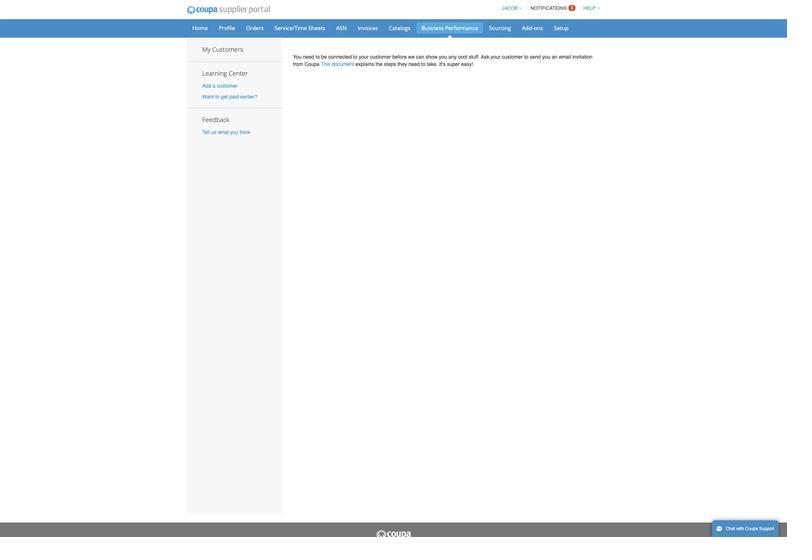 Task type: locate. For each thing, give the bounding box(es) containing it.
the
[[376, 61, 383, 67]]

document
[[332, 61, 354, 67]]

profile
[[219, 24, 235, 32]]

jacob link
[[499, 5, 522, 11]]

1 vertical spatial coupa supplier portal image
[[375, 530, 412, 537]]

1 horizontal spatial coupa
[[745, 527, 758, 532]]

0 horizontal spatial you
[[230, 129, 238, 135]]

to
[[316, 54, 320, 60], [353, 54, 357, 60], [524, 54, 529, 60], [421, 61, 425, 67], [215, 94, 220, 100]]

show
[[426, 54, 438, 60]]

performance
[[445, 24, 478, 32]]

0 vertical spatial coupa supplier portal image
[[182, 1, 275, 19]]

my customers
[[202, 45, 243, 54]]

think
[[240, 129, 250, 135]]

it's
[[439, 61, 446, 67]]

0 horizontal spatial coupa
[[305, 61, 320, 67]]

you
[[293, 54, 302, 60]]

coupa right with
[[745, 527, 758, 532]]

0 horizontal spatial need
[[303, 54, 314, 60]]

customer left send
[[502, 54, 523, 60]]

0 horizontal spatial your
[[359, 54, 369, 60]]

chat with coupa support
[[726, 527, 775, 532]]

1 horizontal spatial your
[[491, 54, 501, 60]]

coupa inside the you need to be connected to your customer before we can show you any cool stuff.  ask your customer to send you an email invitation from coupa
[[305, 61, 320, 67]]

navigation
[[499, 1, 600, 15]]

your up explains
[[359, 54, 369, 60]]

add-ons link
[[517, 22, 548, 33]]

from
[[293, 61, 303, 67]]

you up it's at the top right of the page
[[439, 54, 447, 60]]

tell us what you think button
[[202, 129, 250, 136]]

you left think
[[230, 129, 238, 135]]

1 horizontal spatial customer
[[370, 54, 391, 60]]

1 vertical spatial coupa
[[745, 527, 758, 532]]

you
[[439, 54, 447, 60], [542, 54, 551, 60], [230, 129, 238, 135]]

chat
[[726, 527, 735, 532]]

want to get paid earlier? link
[[202, 94, 257, 100]]

your
[[359, 54, 369, 60], [491, 54, 501, 60]]

to left be
[[316, 54, 320, 60]]

orders
[[246, 24, 264, 32]]

catalogs
[[389, 24, 411, 32]]

take.
[[427, 61, 438, 67]]

0 vertical spatial coupa
[[305, 61, 320, 67]]

2 horizontal spatial customer
[[502, 54, 523, 60]]

1 vertical spatial need
[[409, 61, 420, 67]]

invoices
[[358, 24, 378, 32]]

need down we
[[409, 61, 420, 67]]

0 horizontal spatial coupa supplier portal image
[[182, 1, 275, 19]]

connected
[[328, 54, 352, 60]]

super
[[447, 61, 460, 67]]

add-ons
[[522, 24, 543, 32]]

this document link
[[321, 61, 354, 67]]

need right you
[[303, 54, 314, 60]]

coupa
[[305, 61, 320, 67], [745, 527, 758, 532]]

this
[[321, 61, 330, 67]]

be
[[321, 54, 327, 60]]

business
[[421, 24, 444, 32]]

learning
[[202, 69, 227, 78]]

you left an at the top right of the page
[[542, 54, 551, 60]]

add
[[202, 83, 211, 89]]

earlier?
[[240, 94, 257, 100]]

center
[[229, 69, 248, 78]]

2 horizontal spatial you
[[542, 54, 551, 60]]

customer up want to get paid earlier?
[[217, 83, 238, 89]]

sourcing
[[489, 24, 511, 32]]

your right the ask
[[491, 54, 501, 60]]

ask
[[481, 54, 489, 60]]

need
[[303, 54, 314, 60], [409, 61, 420, 67]]

2 your from the left
[[491, 54, 501, 60]]

service/time
[[275, 24, 307, 32]]

customer up the on the left of page
[[370, 54, 391, 60]]

customer
[[370, 54, 391, 60], [502, 54, 523, 60], [217, 83, 238, 89]]

coupa left the this
[[305, 61, 320, 67]]

home link
[[188, 22, 213, 33]]

customers
[[212, 45, 243, 54]]

0 vertical spatial need
[[303, 54, 314, 60]]

setup link
[[549, 22, 573, 33]]

profile link
[[214, 22, 240, 33]]

tell us what you think
[[202, 129, 250, 135]]

coupa supplier portal image
[[182, 1, 275, 19], [375, 530, 412, 537]]

they
[[398, 61, 407, 67]]

1 horizontal spatial coupa supplier portal image
[[375, 530, 412, 537]]

0
[[571, 5, 574, 11]]

notifications
[[531, 5, 567, 11]]

chat with coupa support button
[[712, 521, 779, 537]]

any
[[449, 54, 457, 60]]

asn
[[336, 24, 347, 32]]

setup
[[554, 24, 569, 32]]

you need to be connected to your customer before we can show you any cool stuff.  ask your customer to send you an email invitation from coupa
[[293, 54, 593, 67]]

add-
[[522, 24, 534, 32]]

stuff.
[[469, 54, 480, 60]]

an
[[552, 54, 558, 60]]



Task type: describe. For each thing, give the bounding box(es) containing it.
feedback
[[202, 115, 229, 124]]

sourcing link
[[484, 22, 516, 33]]

get
[[221, 94, 228, 100]]

help link
[[580, 5, 600, 11]]

home
[[192, 24, 208, 32]]

explains
[[356, 61, 374, 67]]

can
[[416, 54, 424, 60]]

learning center
[[202, 69, 248, 78]]

jacob
[[502, 5, 518, 11]]

notifications 0
[[531, 5, 574, 11]]

my
[[202, 45, 211, 54]]

send
[[530, 54, 541, 60]]

invoices link
[[353, 22, 383, 33]]

want to get paid earlier?
[[202, 94, 257, 100]]

to left the get
[[215, 94, 220, 100]]

add a customer link
[[202, 83, 238, 89]]

a
[[213, 83, 215, 89]]

need inside the you need to be connected to your customer before we can show you any cool stuff.  ask your customer to send you an email invitation from coupa
[[303, 54, 314, 60]]

asn link
[[332, 22, 351, 33]]

cool
[[458, 54, 467, 60]]

help
[[583, 5, 596, 11]]

want
[[202, 94, 214, 100]]

add a customer
[[202, 83, 238, 89]]

steps
[[384, 61, 396, 67]]

with
[[736, 527, 744, 532]]

before
[[392, 54, 407, 60]]

we
[[408, 54, 415, 60]]

tell
[[202, 129, 210, 135]]

us
[[211, 129, 217, 135]]

ons
[[534, 24, 543, 32]]

service/time sheets link
[[270, 22, 330, 33]]

navigation containing notifications 0
[[499, 1, 600, 15]]

email
[[559, 54, 571, 60]]

what
[[218, 129, 229, 135]]

sheets
[[308, 24, 325, 32]]

support
[[759, 527, 775, 532]]

1 horizontal spatial need
[[409, 61, 420, 67]]

0 horizontal spatial customer
[[217, 83, 238, 89]]

business performance link
[[417, 22, 483, 33]]

easy!
[[461, 61, 473, 67]]

orders link
[[241, 22, 268, 33]]

to down can
[[421, 61, 425, 67]]

service/time sheets
[[275, 24, 325, 32]]

you inside button
[[230, 129, 238, 135]]

catalogs link
[[384, 22, 415, 33]]

1 horizontal spatial you
[[439, 54, 447, 60]]

invitation
[[573, 54, 593, 60]]

coupa inside button
[[745, 527, 758, 532]]

this document explains the steps they need to take. it's super easy!
[[321, 61, 473, 67]]

to up explains
[[353, 54, 357, 60]]

to left send
[[524, 54, 529, 60]]

paid
[[229, 94, 239, 100]]

1 your from the left
[[359, 54, 369, 60]]

business performance
[[421, 24, 478, 32]]



Task type: vqa. For each thing, say whether or not it's contained in the screenshot.
Business Performance at right
yes



